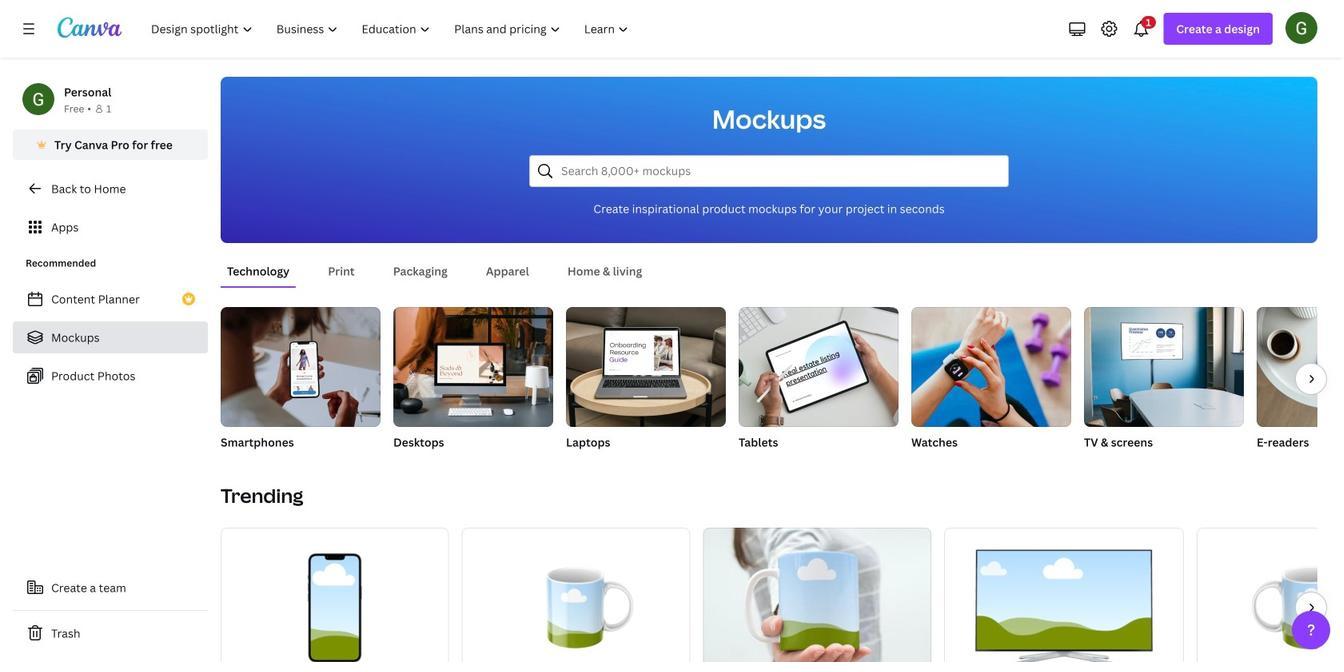 Task type: vqa. For each thing, say whether or not it's contained in the screenshot.
menu bar
no



Task type: describe. For each thing, give the bounding box(es) containing it.
top level navigation element
[[141, 13, 643, 45]]

gary orlando image
[[1286, 12, 1318, 44]]

Label search field
[[561, 156, 999, 186]]



Task type: locate. For each thing, give the bounding box(es) containing it.
group
[[221, 307, 381, 451], [221, 307, 381, 427], [393, 307, 553, 451], [393, 307, 553, 427], [566, 307, 726, 451], [566, 307, 726, 427], [739, 307, 899, 451], [739, 307, 899, 427], [912, 307, 1072, 451], [1084, 307, 1244, 451], [1257, 307, 1344, 451], [221, 528, 449, 662], [462, 528, 691, 662], [703, 528, 932, 662]]

list
[[13, 283, 208, 392]]



